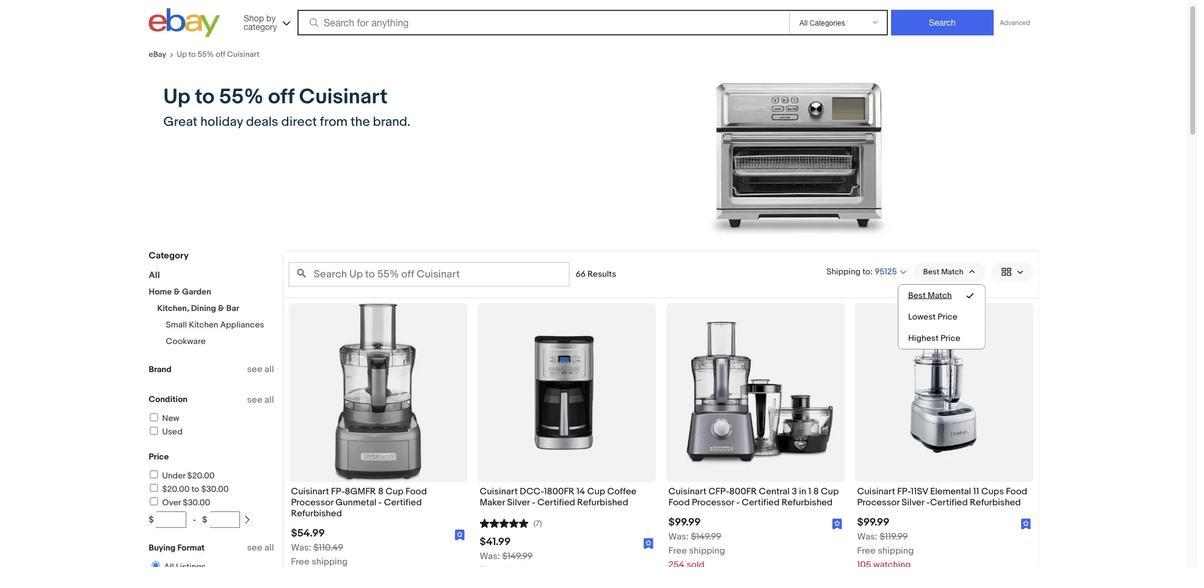 Task type: locate. For each thing, give the bounding box(es) containing it.
all
[[265, 364, 274, 375], [265, 394, 274, 405], [265, 542, 274, 553]]

1 all from the top
[[265, 364, 274, 375]]

1 vertical spatial off
[[268, 84, 295, 110]]

1 horizontal spatial silver
[[902, 497, 925, 508]]

1 vertical spatial match
[[928, 290, 952, 301]]

best inside "link"
[[909, 290, 926, 301]]

- down dcc-
[[532, 497, 536, 508]]

best match inside best match "link"
[[909, 290, 952, 301]]

1 horizontal spatial food
[[669, 497, 690, 508]]

to up holiday
[[195, 84, 215, 110]]

$99.99 up was: $149.99 free shipping
[[669, 516, 701, 528]]

2 certified from the left
[[538, 497, 575, 508]]

1 vertical spatial see all button
[[247, 394, 274, 405]]

all for brand
[[265, 394, 274, 405]]

cup inside cuisinart dcc-1800fr 14 cup coffee maker silver - certified refurbished
[[588, 486, 605, 497]]

cuisinart fp-8gmfr 8 cup food processor gunmetal - certified refurbished image
[[334, 303, 423, 482]]

2 silver from the left
[[902, 497, 925, 508]]

cuisinart inside cuisinart dcc-1800fr 14 cup coffee maker silver - certified refurbished
[[480, 486, 518, 497]]

3 cup from the left
[[821, 486, 839, 497]]

cuisinart cfp-800fr central 3 in 1 8 cup food processor - certified refurbished link
[[669, 486, 843, 511]]

shipping inside was: $119.99 free shipping
[[878, 545, 914, 556]]

to inside the 'up to 55% off cuisinart great holiday deals direct from the brand.'
[[195, 84, 215, 110]]

ebay link
[[149, 50, 177, 59]]

3 see all from the top
[[247, 542, 274, 553]]

over $30.00 link
[[148, 497, 210, 508]]

$30.00
[[201, 484, 229, 494], [183, 497, 210, 508]]

best match for best match dropdown button at top
[[924, 267, 964, 277]]

certified
[[384, 497, 422, 508], [538, 497, 575, 508], [742, 497, 780, 508], [931, 497, 968, 508]]

best up lowest in the bottom of the page
[[909, 290, 926, 301]]

processor inside cuisinart fp-11sv elemental 11 cups food processor silver -certified refurbished
[[858, 497, 900, 508]]

3 certified from the left
[[742, 497, 780, 508]]

1 silver from the left
[[507, 497, 530, 508]]

price down best match "link"
[[938, 312, 958, 322]]

to inside shipping to : 95125
[[863, 266, 871, 277]]

cup inside cuisinart fp-8gmfr 8 cup food processor gunmetal - certified refurbished
[[386, 486, 404, 497]]

$20.00
[[187, 471, 215, 481], [162, 484, 190, 494]]

was: inside was: $149.99 free shipping
[[669, 531, 689, 542]]

0 vertical spatial see all button
[[247, 364, 274, 375]]

1 horizontal spatial off
[[268, 84, 295, 110]]

dining
[[191, 303, 216, 314]]

free for was: $119.99 free shipping
[[858, 545, 876, 556]]

fp- for $99.99
[[898, 486, 911, 497]]

- right gunmetal at the left
[[379, 497, 382, 508]]

0 vertical spatial all
[[265, 364, 274, 375]]

1 vertical spatial see
[[247, 394, 263, 405]]

small kitchen appliances link
[[166, 320, 264, 330]]

$
[[149, 515, 154, 525], [202, 515, 207, 525]]

0 horizontal spatial 55%
[[198, 50, 214, 59]]

advanced
[[1000, 19, 1031, 27]]

0 horizontal spatial 8
[[378, 486, 384, 497]]

$99.99 up was: $119.99 free shipping
[[858, 516, 890, 528]]

match inside "link"
[[928, 290, 952, 301]]

2 $ from the left
[[202, 515, 207, 525]]

silver down '11sv'
[[902, 497, 925, 508]]

1 see all from the top
[[247, 364, 274, 375]]

$119.99
[[880, 531, 908, 542]]

$110.49
[[314, 542, 343, 553]]

0 horizontal spatial processor
[[291, 497, 334, 508]]

coffee
[[607, 486, 637, 497]]

0 vertical spatial 55%
[[198, 50, 214, 59]]

fp- up $119.99
[[898, 486, 911, 497]]

8 inside cuisinart cfp-800fr central 3 in 1 8 cup food processor - certified refurbished
[[814, 486, 819, 497]]

0 vertical spatial $149.99
[[691, 531, 722, 542]]

refurbished inside cuisinart cfp-800fr central 3 in 1 8 cup food processor - certified refurbished
[[782, 497, 833, 508]]

cup right 14
[[588, 486, 605, 497]]

$20.00 to $30.00 checkbox
[[150, 484, 158, 492]]

- down over $30.00
[[193, 515, 196, 525]]

certified down elemental
[[931, 497, 968, 508]]

up
[[177, 50, 187, 59], [163, 84, 190, 110]]

up up the 'great'
[[163, 84, 190, 110]]

shipping for $119.99
[[878, 545, 914, 556]]

2 vertical spatial see
[[247, 542, 263, 553]]

4 certified from the left
[[931, 497, 968, 508]]

- inside cuisinart dcc-1800fr 14 cup coffee maker silver - certified refurbished
[[532, 497, 536, 508]]

0 horizontal spatial $99.99
[[669, 516, 701, 528]]

1 $ from the left
[[149, 515, 154, 525]]

cuisinart inside cuisinart cfp-800fr central 3 in 1 8 cup food processor - certified refurbished
[[669, 486, 707, 497]]

refurbished inside cuisinart dcc-1800fr 14 cup coffee maker silver - certified refurbished
[[578, 497, 629, 508]]

2 $99.99 from the left
[[858, 516, 890, 528]]

to down under $20.00
[[192, 484, 199, 494]]

certified right gunmetal at the left
[[384, 497, 422, 508]]

under
[[162, 471, 185, 481]]

silver inside cuisinart fp-11sv elemental 11 cups food processor silver -certified refurbished
[[902, 497, 925, 508]]

1 horizontal spatial free
[[858, 545, 876, 556]]

1 vertical spatial 55%
[[219, 84, 264, 110]]

1 horizontal spatial fp-
[[898, 486, 911, 497]]

5 out of 5 stars image
[[480, 517, 529, 528]]

cup right 1
[[821, 486, 839, 497]]

1 vertical spatial price
[[941, 333, 961, 343]]

refurbished down cups
[[970, 497, 1021, 508]]

3
[[792, 486, 797, 497]]

3 processor from the left
[[858, 497, 900, 508]]

match up lowest price link
[[928, 290, 952, 301]]

cuisinart for cuisinart dcc-1800fr 14 cup coffee maker silver - certified refurbished
[[480, 486, 518, 497]]

buying
[[149, 543, 176, 553]]

cookware link
[[166, 336, 206, 347]]

$149.99 inside was: $149.99 free shipping
[[691, 531, 722, 542]]

55%
[[198, 50, 214, 59], [219, 84, 264, 110]]

to right ebay link
[[189, 50, 196, 59]]

0 vertical spatial see all
[[247, 364, 274, 375]]

1 fp- from the left
[[331, 486, 345, 497]]

0 horizontal spatial off
[[216, 50, 225, 59]]

& left bar
[[218, 303, 224, 314]]

2 cup from the left
[[588, 486, 605, 497]]

cuisinart cfp-800fr central 3 in 1 8 cup food processor - certified refurbished image
[[666, 319, 845, 466]]

refurbished down 1
[[782, 497, 833, 508]]

0 horizontal spatial $149.99
[[502, 550, 533, 561]]

1 processor from the left
[[291, 497, 334, 508]]

processor up $54.99 at the bottom left
[[291, 497, 334, 508]]

cuisinart inside cuisinart fp-11sv elemental 11 cups food processor silver -certified refurbished
[[858, 486, 896, 497]]

0 horizontal spatial free
[[669, 545, 687, 556]]

0 horizontal spatial [object undefined] image
[[455, 529, 465, 541]]

price down lowest price link
[[941, 333, 961, 343]]

0 vertical spatial best match
[[924, 267, 964, 277]]

lowest price link
[[899, 306, 985, 328]]

1 horizontal spatial processor
[[692, 497, 735, 508]]

Enter your search keyword text field
[[289, 262, 570, 287]]

1 8 from the left
[[378, 486, 384, 497]]

2 fp- from the left
[[898, 486, 911, 497]]

1 vertical spatial all
[[265, 394, 274, 405]]

deals
[[246, 114, 278, 130]]

shipping inside was: $149.99 free shipping
[[689, 545, 725, 556]]

silver inside cuisinart dcc-1800fr 14 cup coffee maker silver - certified refurbished
[[507, 497, 530, 508]]

cuisinart up "maker"
[[480, 486, 518, 497]]

0 horizontal spatial $
[[149, 515, 154, 525]]

shipping
[[827, 266, 861, 277]]

2 vertical spatial all
[[265, 542, 274, 553]]

$30.00 down $20.00 to $30.00 at the left bottom
[[183, 497, 210, 508]]

2 free from the left
[[858, 545, 876, 556]]

best inside dropdown button
[[924, 267, 940, 277]]

was: $119.99 free shipping
[[858, 531, 914, 556]]

small
[[166, 320, 187, 330]]

1
[[809, 486, 812, 497]]

$ left maximum value text box
[[202, 515, 207, 525]]

0 vertical spatial $30.00
[[201, 484, 229, 494]]

match up best match "link"
[[942, 267, 964, 277]]

was: for was: $149.99 free shipping
[[669, 531, 689, 542]]

was: for was: $149.99
[[480, 550, 500, 561]]

up for up to 55% off cuisinart
[[177, 50, 187, 59]]

0 horizontal spatial &
[[174, 287, 180, 297]]

$99.99
[[669, 516, 701, 528], [858, 516, 890, 528]]

$20.00 down under
[[162, 484, 190, 494]]

1 vertical spatial best match
[[909, 290, 952, 301]]

1800fr
[[544, 486, 575, 497]]

66 results
[[576, 269, 617, 280]]

55% right ebay link
[[198, 50, 214, 59]]

1 shipping from the left
[[689, 545, 725, 556]]

$149.99 for was: $149.99 free shipping
[[691, 531, 722, 542]]

see all
[[247, 364, 274, 375], [247, 394, 274, 405], [247, 542, 274, 553]]

1 horizontal spatial cup
[[588, 486, 605, 497]]

1 free from the left
[[669, 545, 687, 556]]

1 horizontal spatial &
[[218, 303, 224, 314]]

free inside was: $149.99 free shipping
[[669, 545, 687, 556]]

2 shipping from the left
[[878, 545, 914, 556]]

$20.00 to $30.00
[[162, 484, 229, 494]]

food inside cuisinart fp-11sv elemental 11 cups food processor silver -certified refurbished
[[1006, 486, 1028, 497]]

Under $20.00 checkbox
[[150, 471, 158, 478]]

2 vertical spatial see all button
[[247, 542, 274, 553]]

2 horizontal spatial cup
[[821, 486, 839, 497]]

cuisinart dcc-1800fr 14 cup coffee maker silver - certified refurbished image
[[478, 329, 657, 456]]

1 horizontal spatial 55%
[[219, 84, 264, 110]]

$ down 'over $30.00' checkbox
[[149, 515, 154, 525]]

cuisinart left '11sv'
[[858, 486, 896, 497]]

1 horizontal spatial shipping
[[878, 545, 914, 556]]

certified inside cuisinart cfp-800fr central 3 in 1 8 cup food processor - certified refurbished
[[742, 497, 780, 508]]

$99.99 for $119.99
[[858, 516, 890, 528]]

$30.00 down under $20.00
[[201, 484, 229, 494]]

new link
[[148, 413, 179, 424]]

cuisinart inside cuisinart fp-8gmfr 8 cup food processor gunmetal - certified refurbished
[[291, 486, 329, 497]]

fp- up gunmetal at the left
[[331, 486, 345, 497]]

cup
[[386, 486, 404, 497], [588, 486, 605, 497], [821, 486, 839, 497]]

best match up best match "link"
[[924, 267, 964, 277]]

8
[[378, 486, 384, 497], [814, 486, 819, 497]]

under $20.00 link
[[148, 471, 215, 481]]

cuisinart inside the 'up to 55% off cuisinart great holiday deals direct from the brand.'
[[299, 84, 388, 110]]

price up the under $20.00 option
[[149, 452, 169, 462]]

[object undefined] image for $54.99
[[455, 529, 465, 541]]

best for best match dropdown button at top
[[924, 267, 940, 277]]

new
[[162, 413, 179, 424]]

None submit
[[892, 10, 994, 35]]

1 see all button from the top
[[247, 364, 274, 375]]

silver down dcc-
[[507, 497, 530, 508]]

shop by category button
[[238, 8, 293, 35]]

0 horizontal spatial shipping
[[689, 545, 725, 556]]

1 horizontal spatial 8
[[814, 486, 819, 497]]

off for up to 55% off cuisinart great holiday deals direct from the brand.
[[268, 84, 295, 110]]

0 vertical spatial price
[[938, 312, 958, 322]]

8 right the 8gmfr
[[378, 486, 384, 497]]

free for was: $149.99 free shipping
[[669, 545, 687, 556]]

match inside dropdown button
[[942, 267, 964, 277]]

0 horizontal spatial silver
[[507, 497, 530, 508]]

1 see from the top
[[247, 364, 263, 375]]

off inside the 'up to 55% off cuisinart great holiday deals direct from the brand.'
[[268, 84, 295, 110]]

$149.99
[[691, 531, 722, 542], [502, 550, 533, 561]]

cup right the 8gmfr
[[386, 486, 404, 497]]

cuisinart up $54.99 at the bottom left
[[291, 486, 329, 497]]

food
[[406, 486, 427, 497], [1006, 486, 1028, 497], [669, 497, 690, 508]]

processor down cfp-
[[692, 497, 735, 508]]

up inside the 'up to 55% off cuisinart great holiday deals direct from the brand.'
[[163, 84, 190, 110]]

0 vertical spatial best
[[924, 267, 940, 277]]

1 vertical spatial $30.00
[[183, 497, 210, 508]]

food up was: $149.99 free shipping
[[669, 497, 690, 508]]

central
[[759, 486, 790, 497]]

[object undefined] image
[[833, 518, 843, 530], [833, 518, 843, 530], [1021, 518, 1032, 530], [455, 530, 465, 541], [644, 538, 654, 549], [644, 538, 654, 549]]

2 vertical spatial see all
[[247, 542, 274, 553]]

shipping down cfp-
[[689, 545, 725, 556]]

(7)
[[534, 519, 542, 528]]

was: for was: $110.49
[[291, 542, 311, 553]]

best
[[924, 267, 940, 277], [909, 290, 926, 301]]

0 vertical spatial up
[[177, 50, 187, 59]]

[object undefined] image
[[1021, 518, 1032, 530], [455, 529, 465, 541]]

was: $149.99
[[480, 550, 533, 561]]

1 horizontal spatial $149.99
[[691, 531, 722, 542]]

cup for food
[[386, 486, 404, 497]]

used link
[[148, 427, 183, 437]]

& right "home"
[[174, 287, 180, 297]]

1 cup from the left
[[386, 486, 404, 497]]

cuisinart for cuisinart fp-8gmfr 8 cup food processor gunmetal - certified refurbished
[[291, 486, 329, 497]]

all home & garden kitchen, dining & bar small kitchen appliances cookware
[[149, 270, 264, 347]]

1 $99.99 from the left
[[669, 516, 701, 528]]

refurbished up $54.99 at the bottom left
[[291, 508, 342, 519]]

1 vertical spatial up
[[163, 84, 190, 110]]

$149.99 down $41.99
[[502, 550, 533, 561]]

cuisinart up the from
[[299, 84, 388, 110]]

processor inside cuisinart cfp-800fr central 3 in 1 8 cup food processor - certified refurbished
[[692, 497, 735, 508]]

1 certified from the left
[[384, 497, 422, 508]]

2 see all button from the top
[[247, 394, 274, 405]]

55% for up to 55% off cuisinart great holiday deals direct from the brand.
[[219, 84, 264, 110]]

cuisinart fp-11sv elemental 11 cups food processor silver -certified refurbished image
[[855, 329, 1034, 456]]

refurbished down coffee
[[578, 497, 629, 508]]

processor
[[291, 497, 334, 508], [692, 497, 735, 508], [858, 497, 900, 508]]

- inside cuisinart fp-8gmfr 8 cup food processor gunmetal - certified refurbished
[[379, 497, 382, 508]]

:
[[871, 266, 873, 277]]

best match
[[924, 267, 964, 277], [909, 290, 952, 301]]

was: for was: $119.99 free shipping
[[858, 531, 878, 542]]

fp- inside cuisinart fp-8gmfr 8 cup food processor gunmetal - certified refurbished
[[331, 486, 345, 497]]

8 right 1
[[814, 486, 819, 497]]

1 vertical spatial best
[[909, 290, 926, 301]]

fp-
[[331, 486, 345, 497], [898, 486, 911, 497]]

cuisinart left cfp-
[[669, 486, 707, 497]]

shop by category
[[244, 13, 277, 31]]

3 all from the top
[[265, 542, 274, 553]]

off
[[216, 50, 225, 59], [268, 84, 295, 110]]

see all button
[[247, 364, 274, 375], [247, 394, 274, 405], [247, 542, 274, 553]]

fp- inside cuisinart fp-11sv elemental 11 cups food processor silver -certified refurbished
[[898, 486, 911, 497]]

refurbished inside cuisinart fp-8gmfr 8 cup food processor gunmetal - certified refurbished
[[291, 508, 342, 519]]

2 processor from the left
[[692, 497, 735, 508]]

price
[[938, 312, 958, 322], [941, 333, 961, 343], [149, 452, 169, 462]]

format
[[177, 543, 205, 553]]

- down '11sv'
[[927, 497, 931, 508]]

2 horizontal spatial processor
[[858, 497, 900, 508]]

cfp-
[[709, 486, 730, 497]]

1 horizontal spatial $99.99
[[858, 516, 890, 528]]

0 horizontal spatial fp-
[[331, 486, 345, 497]]

3 see from the top
[[247, 542, 263, 553]]

see
[[247, 364, 263, 375], [247, 394, 263, 405], [247, 542, 263, 553]]

best match inside best match dropdown button
[[924, 267, 964, 277]]

&
[[174, 287, 180, 297], [218, 303, 224, 314]]

1 horizontal spatial [object undefined] image
[[1021, 518, 1032, 530]]

best up best match "link"
[[924, 267, 940, 277]]

55% up holiday
[[219, 84, 264, 110]]

0 vertical spatial match
[[942, 267, 964, 277]]

Minimum Value text field
[[156, 511, 187, 528]]

food right the 8gmfr
[[406, 486, 427, 497]]

0 vertical spatial see
[[247, 364, 263, 375]]

processor up $119.99
[[858, 497, 900, 508]]

certified down central
[[742, 497, 780, 508]]

2 8 from the left
[[814, 486, 819, 497]]

shipping down $119.99
[[878, 545, 914, 556]]

1 vertical spatial $149.99
[[502, 550, 533, 561]]

food right cups
[[1006, 486, 1028, 497]]

silver
[[507, 497, 530, 508], [902, 497, 925, 508]]

0 vertical spatial off
[[216, 50, 225, 59]]

2 horizontal spatial food
[[1006, 486, 1028, 497]]

0 horizontal spatial cup
[[386, 486, 404, 497]]

$20.00 up $20.00 to $30.00 at the left bottom
[[187, 471, 215, 481]]

- down 800fr
[[737, 497, 740, 508]]

up right 'ebay'
[[177, 50, 187, 59]]

shipping for $149.99
[[689, 545, 725, 556]]

-
[[379, 497, 382, 508], [532, 497, 536, 508], [737, 497, 740, 508], [927, 497, 931, 508], [193, 515, 196, 525]]

free inside was: $119.99 free shipping
[[858, 545, 876, 556]]

was: inside was: $119.99 free shipping
[[858, 531, 878, 542]]

Used checkbox
[[150, 427, 158, 435]]

Search for anything text field
[[299, 11, 787, 34]]

match for best match "link"
[[928, 290, 952, 301]]

certified down "1800fr"
[[538, 497, 575, 508]]

shop by category banner
[[149, 0, 1040, 40]]

to left 95125 in the right of the page
[[863, 266, 871, 277]]

1 vertical spatial $20.00
[[162, 484, 190, 494]]

2 all from the top
[[265, 394, 274, 405]]

2 see all from the top
[[247, 394, 274, 405]]

1 horizontal spatial $
[[202, 515, 207, 525]]

cuisinart fp-8gmfr 8 cup food processor gunmetal - certified refurbished link
[[291, 486, 465, 522]]

55% inside the 'up to 55% off cuisinart great holiday deals direct from the brand.'
[[219, 84, 264, 110]]

best match up the lowest price
[[909, 290, 952, 301]]

$149.99 down cfp-
[[691, 531, 722, 542]]

1 vertical spatial see all
[[247, 394, 274, 405]]

2 see from the top
[[247, 394, 263, 405]]

0 horizontal spatial food
[[406, 486, 427, 497]]

refurbished inside cuisinart fp-11sv elemental 11 cups food processor silver -certified refurbished
[[970, 497, 1021, 508]]



Task type: describe. For each thing, give the bounding box(es) containing it.
lowest
[[909, 312, 936, 322]]

great
[[163, 114, 198, 130]]

cuisinart cfp-800fr central 3 in 1 8 cup food processor - certified refurbished
[[669, 486, 839, 508]]

elemental
[[931, 486, 972, 497]]

cuisinart fp-11sv elemental 11 cups food processor silver -certified refurbished link
[[858, 486, 1032, 511]]

by
[[266, 13, 276, 23]]

off for up to 55% off cuisinart
[[216, 50, 225, 59]]

95125
[[875, 267, 897, 277]]

see all button for category
[[247, 364, 274, 375]]

price for highest price
[[941, 333, 961, 343]]

over
[[162, 497, 181, 508]]

certified inside cuisinart fp-8gmfr 8 cup food processor gunmetal - certified refurbished
[[384, 497, 422, 508]]

lowest price
[[909, 312, 958, 322]]

view: gallery view image
[[1002, 266, 1024, 278]]

2 vertical spatial price
[[149, 452, 169, 462]]

the
[[351, 114, 370, 130]]

kitchen
[[189, 320, 218, 330]]

appliances
[[220, 320, 264, 330]]

all for category
[[265, 364, 274, 375]]

was: $110.49
[[291, 542, 343, 553]]

kitchen,
[[157, 303, 189, 314]]

see all button for brand
[[247, 394, 274, 405]]

$41.99
[[480, 535, 511, 548]]

was: $149.99 free shipping
[[669, 531, 725, 556]]

14
[[577, 486, 585, 497]]

- inside cuisinart fp-11sv elemental 11 cups food processor silver -certified refurbished
[[927, 497, 931, 508]]

none submit inside shop by category banner
[[892, 10, 994, 35]]

to for up to 55% off cuisinart great holiday deals direct from the brand.
[[195, 84, 215, 110]]

cuisinart for cuisinart cfp-800fr central 3 in 1 8 cup food processor - certified refurbished
[[669, 486, 707, 497]]

Over $30.00 checkbox
[[150, 497, 158, 505]]

to for $20.00 to $30.00
[[192, 484, 199, 494]]

best match link
[[899, 285, 985, 306]]

New checkbox
[[150, 413, 158, 421]]

0 vertical spatial &
[[174, 287, 180, 297]]

$99.99 for $149.99
[[669, 516, 701, 528]]

dcc-
[[520, 486, 544, 497]]

see for category
[[247, 364, 263, 375]]

match for best match dropdown button at top
[[942, 267, 964, 277]]

in
[[799, 486, 807, 497]]

submit price range image
[[243, 516, 251, 524]]

cuisinart for cuisinart fp-11sv elemental 11 cups food processor silver -certified refurbished
[[858, 486, 896, 497]]

cookware
[[166, 336, 206, 347]]

all link
[[149, 270, 160, 281]]

highest price link
[[899, 328, 985, 349]]

$54.99
[[291, 527, 325, 540]]

see for brand
[[247, 394, 263, 405]]

account navigation
[[149, 0, 1040, 0]]

66
[[576, 269, 586, 280]]

0 vertical spatial $20.00
[[187, 471, 215, 481]]

$20.00 to $30.00 link
[[148, 484, 229, 494]]

cuisinart dcc-1800fr 14 cup coffee maker silver - certified refurbished link
[[480, 486, 654, 511]]

11
[[974, 486, 980, 497]]

55% for up to 55% off cuisinart
[[198, 50, 214, 59]]

category
[[244, 21, 277, 31]]

from
[[320, 114, 348, 130]]

holiday
[[200, 114, 243, 130]]

1 vertical spatial &
[[218, 303, 224, 314]]

highest
[[909, 333, 939, 343]]

up for up to 55% off cuisinart great holiday deals direct from the brand.
[[163, 84, 190, 110]]

shop
[[244, 13, 264, 23]]

best match button
[[914, 262, 986, 282]]

- inside cuisinart cfp-800fr central 3 in 1 8 cup food processor - certified refurbished
[[737, 497, 740, 508]]

best match for best match "link"
[[909, 290, 952, 301]]

results
[[588, 269, 617, 280]]

cuisinart fp-11sv elemental 11 cups food processor silver -certified refurbished
[[858, 486, 1028, 508]]

garden
[[182, 287, 211, 297]]

see all for category
[[247, 364, 274, 375]]

(7) link
[[480, 517, 542, 528]]

[object undefined] image for $99.99
[[1021, 518, 1032, 530]]

to for shipping to : 95125
[[863, 266, 871, 277]]

certified inside cuisinart dcc-1800fr 14 cup coffee maker silver - certified refurbished
[[538, 497, 575, 508]]

best for best match "link"
[[909, 290, 926, 301]]

All Listings radio
[[152, 562, 160, 567]]

$ for maximum value text box
[[202, 515, 207, 525]]

used
[[162, 427, 183, 437]]

under $20.00
[[162, 471, 215, 481]]

buying format
[[149, 543, 205, 553]]

condition
[[149, 394, 188, 405]]

certified inside cuisinart fp-11sv elemental 11 cups food processor silver -certified refurbished
[[931, 497, 968, 508]]

home
[[149, 287, 172, 297]]

8gmfr
[[345, 486, 376, 497]]

maker
[[480, 497, 505, 508]]

cups
[[982, 486, 1004, 497]]

direct
[[281, 114, 317, 130]]

cup inside cuisinart cfp-800fr central 3 in 1 8 cup food processor - certified refurbished
[[821, 486, 839, 497]]

cuisinart down category
[[227, 50, 260, 59]]

brand.
[[373, 114, 411, 130]]

11sv
[[911, 486, 929, 497]]

gunmetal
[[336, 497, 377, 508]]

category
[[149, 250, 189, 261]]

ebay
[[149, 50, 166, 59]]

food inside cuisinart cfp-800fr central 3 in 1 8 cup food processor - certified refurbished
[[669, 497, 690, 508]]

shipping to : 95125
[[827, 266, 897, 277]]

over $30.00
[[162, 497, 210, 508]]

see all for brand
[[247, 394, 274, 405]]

brand
[[149, 364, 172, 375]]

bar
[[226, 303, 239, 314]]

up to 55% off cuisinart great holiday deals direct from the brand.
[[163, 84, 411, 130]]

Maximum Value text field
[[210, 511, 240, 528]]

3 see all button from the top
[[247, 542, 274, 553]]

highest price
[[909, 333, 961, 343]]

800fr
[[730, 486, 757, 497]]

cuisinart fp-8gmfr 8 cup food processor gunmetal - certified refurbished
[[291, 486, 427, 519]]

all
[[149, 270, 160, 281]]

processor inside cuisinart fp-8gmfr 8 cup food processor gunmetal - certified refurbished
[[291, 497, 334, 508]]

cuisinart dcc-1800fr 14 cup coffee maker silver - certified refurbished
[[480, 486, 637, 508]]

fp- for $54.99
[[331, 486, 345, 497]]

food inside cuisinart fp-8gmfr 8 cup food processor gunmetal - certified refurbished
[[406, 486, 427, 497]]

8 inside cuisinart fp-8gmfr 8 cup food processor gunmetal - certified refurbished
[[378, 486, 384, 497]]

cup for coffee
[[588, 486, 605, 497]]

$ for minimum value text field
[[149, 515, 154, 525]]

to for up to 55% off cuisinart
[[189, 50, 196, 59]]

$149.99 for was: $149.99
[[502, 550, 533, 561]]

up to 55% off cuisinart
[[177, 50, 260, 59]]

advanced link
[[994, 10, 1037, 35]]

price for lowest price
[[938, 312, 958, 322]]



Task type: vqa. For each thing, say whether or not it's contained in the screenshot.
the "Splash" in the Engine Splash Shields Front for Mazda CX-3 2016-2022
no



